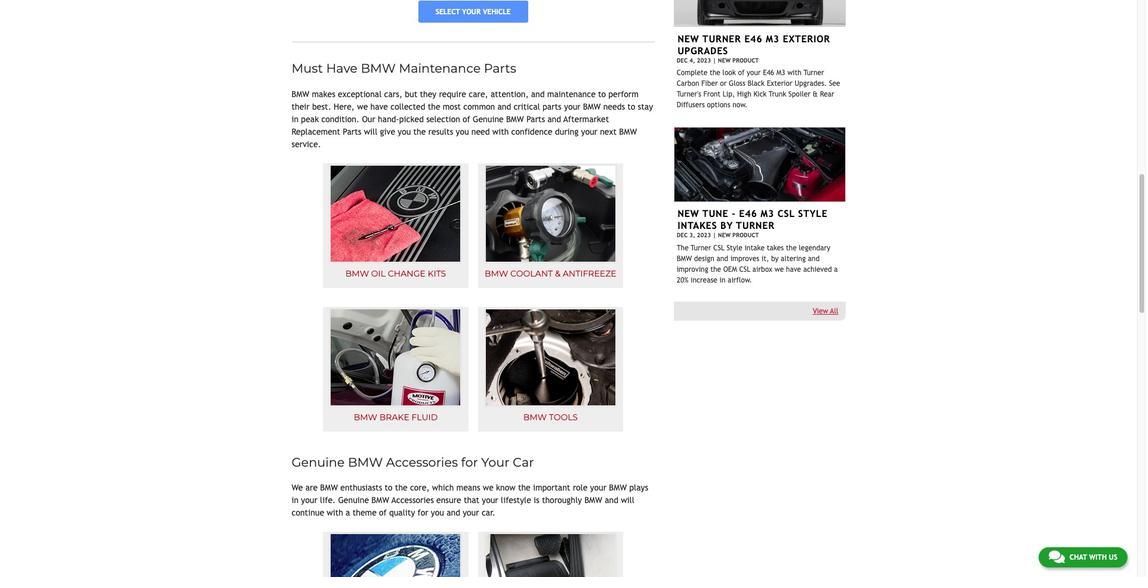 Task type: locate. For each thing, give the bounding box(es) containing it.
turner up 'upgrades'
[[703, 33, 741, 45]]

& inside new turner e46 m3 exterior upgrades dec 4, 2023 | new product complete the look of your e46 m3 with turner carbon fiber or gloss black exterior upgrades. see turner's front lip, high kick trunk spoiler & rear diffusers options now.
[[813, 90, 818, 99]]

0 horizontal spatial parts
[[343, 127, 361, 136]]

bmw floor mats image
[[484, 533, 617, 578]]

e46
[[745, 33, 763, 45], [763, 69, 774, 77], [739, 208, 757, 220]]

0 horizontal spatial to
[[385, 484, 393, 493]]

during
[[555, 127, 579, 136]]

and right thoroughly
[[605, 496, 618, 506]]

1 2023 from the top
[[697, 57, 711, 64]]

of inside bmw makes exceptional cars, but they require care, attention, and maintenance to perform their best. here, we have collected the most common and critical parts your bmw needs to stay in peak condition. our hand-picked selection of genuine bmw parts and aftermarket replacement parts will give you the results you need with confidence during your next bmw service.
[[463, 114, 470, 124]]

dec left 3,
[[677, 232, 688, 239]]

1 vertical spatial a
[[346, 509, 350, 518]]

2 vertical spatial we
[[483, 484, 494, 493]]

0 horizontal spatial a
[[346, 509, 350, 518]]

2 horizontal spatial we
[[775, 265, 784, 274]]

csl up takes
[[778, 208, 795, 220]]

will down plays
[[621, 496, 635, 506]]

parts
[[484, 61, 516, 76], [526, 114, 545, 124], [343, 127, 361, 136]]

of right theme
[[379, 509, 387, 518]]

confidence
[[511, 127, 553, 136]]

0 vertical spatial to
[[598, 89, 606, 99]]

parts up attention,
[[484, 61, 516, 76]]

you inside we are bmw enthusiasts to the core, which means we know the important role your bmw plays in your life. genuine bmw accessories ensure that your lifestyle is thoroughly bmw and will continue with a theme of quality for you and your car.
[[431, 509, 444, 518]]

condition.
[[321, 114, 359, 124]]

results
[[428, 127, 453, 136]]

with up upgrades.
[[788, 69, 802, 77]]

0 horizontal spatial &
[[555, 269, 561, 279]]

1 vertical spatial of
[[463, 114, 470, 124]]

1 vertical spatial dec
[[677, 232, 688, 239]]

1 vertical spatial &
[[555, 269, 561, 279]]

bmw oil change kits image
[[329, 164, 462, 264]]

0 vertical spatial we
[[357, 102, 368, 111]]

2 vertical spatial of
[[379, 509, 387, 518]]

enthusiasts
[[340, 484, 382, 493]]

0 vertical spatial 2023
[[697, 57, 711, 64]]

bmw left tools
[[523, 413, 547, 423]]

with down life.
[[327, 509, 343, 518]]

style up legendary
[[798, 208, 828, 220]]

csl up design
[[713, 244, 725, 252]]

your up car.
[[482, 496, 498, 506]]

1 vertical spatial by
[[771, 255, 779, 263]]

2 horizontal spatial of
[[738, 69, 745, 77]]

product up intake
[[733, 232, 759, 239]]

a left theme
[[346, 509, 350, 518]]

genuine bmw brake fluid image
[[329, 308, 462, 407]]

bmw inside 'link'
[[523, 413, 547, 423]]

1 vertical spatial accessories
[[392, 496, 434, 506]]

2 horizontal spatial you
[[456, 127, 469, 136]]

0 vertical spatial in
[[292, 114, 299, 124]]

accessories down 'core,'
[[392, 496, 434, 506]]

you left the need
[[456, 127, 469, 136]]

maintenance
[[399, 61, 481, 76]]

we right airbox
[[775, 265, 784, 274]]

0 horizontal spatial will
[[364, 127, 377, 136]]

3,
[[690, 232, 695, 239]]

coolant
[[510, 269, 553, 279]]

genuine up the are
[[292, 455, 345, 470]]

need
[[472, 127, 490, 136]]

2 product from the top
[[733, 232, 759, 239]]

parts up confidence
[[526, 114, 545, 124]]

bmw up theme
[[371, 496, 389, 506]]

bmw up "their"
[[292, 89, 309, 99]]

gloss
[[729, 80, 746, 88]]

your up black
[[747, 69, 761, 77]]

0 vertical spatial &
[[813, 90, 818, 99]]

2 | from the top
[[713, 232, 716, 239]]

we left 'know'
[[483, 484, 494, 493]]

1 vertical spatial e46
[[763, 69, 774, 77]]

2 2023 from the top
[[697, 232, 711, 239]]

intakes
[[678, 220, 717, 232]]

a
[[834, 265, 838, 274], [346, 509, 350, 518]]

m3 right the "-"
[[761, 208, 774, 220]]

|
[[713, 57, 716, 64], [713, 232, 716, 239]]

to left stay
[[628, 102, 635, 111]]

0 vertical spatial product
[[733, 57, 759, 64]]

altering
[[781, 255, 806, 263]]

1 horizontal spatial we
[[483, 484, 494, 493]]

diffusers
[[677, 101, 705, 109]]

& inside the "bmw coolant & antifreeze" link
[[555, 269, 561, 279]]

is
[[534, 496, 540, 506]]

2023 down 'upgrades'
[[697, 57, 711, 64]]

0 horizontal spatial for
[[418, 509, 428, 518]]

1 product from the top
[[733, 57, 759, 64]]

bmw coolant & antifreeze
[[485, 269, 617, 279]]

0 vertical spatial accessories
[[386, 455, 458, 470]]

| inside new turner e46 m3 exterior upgrades dec 4, 2023 | new product complete the look of your e46 m3 with turner carbon fiber or gloss black exterior upgrades. see turner's front lip, high kick trunk spoiler & rear diffusers options now.
[[713, 57, 716, 64]]

means
[[456, 484, 480, 493]]

bmw left coolant
[[485, 269, 508, 279]]

1 horizontal spatial to
[[598, 89, 606, 99]]

the up lifestyle
[[518, 484, 531, 493]]

1 vertical spatial have
[[786, 265, 801, 274]]

exterior
[[783, 33, 830, 45], [767, 80, 793, 88]]

improving
[[677, 265, 708, 274]]

1 vertical spatial to
[[628, 102, 635, 111]]

0 horizontal spatial have
[[370, 102, 388, 111]]

1 horizontal spatial parts
[[484, 61, 516, 76]]

2 dec from the top
[[677, 232, 688, 239]]

for up the means
[[461, 455, 478, 470]]

parts down condition.
[[343, 127, 361, 136]]

have up hand-
[[370, 102, 388, 111]]

1 vertical spatial product
[[733, 232, 759, 239]]

with right the need
[[492, 127, 509, 136]]

by
[[721, 220, 733, 232], [771, 255, 779, 263]]

2 vertical spatial parts
[[343, 127, 361, 136]]

0 vertical spatial by
[[721, 220, 733, 232]]

genuine down enthusiasts
[[338, 496, 369, 506]]

0 vertical spatial style
[[798, 208, 828, 220]]

we
[[357, 102, 368, 111], [775, 265, 784, 274], [483, 484, 494, 493]]

2 vertical spatial to
[[385, 484, 393, 493]]

must have bmw maintenance parts
[[292, 61, 516, 76]]

| down 'upgrades'
[[713, 57, 716, 64]]

0 horizontal spatial csl
[[713, 244, 725, 252]]

genuine up the need
[[473, 114, 504, 124]]

will inside bmw makes exceptional cars, but they require care, attention, and maintenance to perform their best. here, we have collected the most common and critical parts your bmw needs to stay in peak condition. our hand-picked selection of genuine bmw parts and aftermarket replacement parts will give you the results you need with confidence during your next bmw service.
[[364, 127, 377, 136]]

csl down improves
[[739, 265, 751, 274]]

1 dec from the top
[[677, 57, 688, 64]]

1 vertical spatial 2023
[[697, 232, 711, 239]]

2 horizontal spatial csl
[[778, 208, 795, 220]]

e46 right the "-"
[[739, 208, 757, 220]]

by down the "-"
[[721, 220, 733, 232]]

in down 'we'
[[292, 496, 299, 506]]

your inside new turner e46 m3 exterior upgrades dec 4, 2023 | new product complete the look of your e46 m3 with turner carbon fiber or gloss black exterior upgrades. see turner's front lip, high kick trunk spoiler & rear diffusers options now.
[[747, 69, 761, 77]]

we are bmw enthusiasts to the core, which means we know the important role your bmw plays in your life. genuine bmw accessories ensure that your lifestyle is thoroughly bmw and will continue with a theme of quality for you and your car.
[[292, 484, 648, 518]]

2 vertical spatial in
[[292, 496, 299, 506]]

your
[[481, 455, 510, 470]]

lifestyle
[[501, 496, 531, 506]]

vehicle
[[483, 8, 511, 16]]

exterior up upgrades.
[[783, 33, 830, 45]]

in down "their"
[[292, 114, 299, 124]]

2023 inside new turner e46 m3 exterior upgrades dec 4, 2023 | new product complete the look of your e46 m3 with turner carbon fiber or gloss black exterior upgrades. see turner's front lip, high kick trunk spoiler & rear diffusers options now.
[[697, 57, 711, 64]]

bmw coolant & antifreeze image
[[484, 164, 617, 264]]

know
[[496, 484, 516, 493]]

e46 up black
[[763, 69, 774, 77]]

0 vertical spatial |
[[713, 57, 716, 64]]

bmw left 'oil'
[[346, 269, 369, 279]]

1 vertical spatial in
[[720, 276, 726, 285]]

bmw
[[361, 61, 396, 76], [292, 89, 309, 99], [583, 102, 601, 111], [506, 114, 524, 124], [619, 127, 637, 136], [677, 255, 692, 263], [346, 269, 369, 279], [485, 269, 508, 279], [354, 413, 377, 423], [523, 413, 547, 423], [348, 455, 383, 470], [320, 484, 338, 493], [609, 484, 627, 493], [371, 496, 389, 506], [585, 496, 602, 506]]

1 horizontal spatial of
[[463, 114, 470, 124]]

1 vertical spatial exterior
[[767, 80, 793, 88]]

2 vertical spatial e46
[[739, 208, 757, 220]]

0 vertical spatial a
[[834, 265, 838, 274]]

1 vertical spatial for
[[418, 509, 428, 518]]

have down altering
[[786, 265, 801, 274]]

all
[[830, 307, 838, 316]]

by right it,
[[771, 255, 779, 263]]

you down picked at the left top
[[398, 127, 411, 136]]

0 vertical spatial will
[[364, 127, 377, 136]]

picked
[[399, 114, 424, 124]]

0 vertical spatial of
[[738, 69, 745, 77]]

for inside we are bmw enthusiasts to the core, which means we know the important role your bmw plays in your life. genuine bmw accessories ensure that your lifestyle is thoroughly bmw and will continue with a theme of quality for you and your car.
[[418, 509, 428, 518]]

0 horizontal spatial by
[[721, 220, 733, 232]]

dec inside new tune - e46 m3 csl style intakes by turner dec 3, 2023 | new product the turner csl style intake takes the legendary bmw design and improves it, by altering and improving the oem csl airbox we have achieved a 20% increase in airflow.
[[677, 232, 688, 239]]

ensure
[[436, 496, 461, 506]]

now.
[[733, 101, 748, 109]]

1 | from the top
[[713, 57, 716, 64]]

1 horizontal spatial csl
[[739, 265, 751, 274]]

dec left "4,"
[[677, 57, 688, 64]]

bmw down the
[[677, 255, 692, 263]]

bmw up life.
[[320, 484, 338, 493]]

0 horizontal spatial style
[[727, 244, 743, 252]]

bmw brake fluid link
[[323, 307, 468, 432]]

bmw left brake
[[354, 413, 377, 423]]

their
[[292, 102, 310, 111]]

of
[[738, 69, 745, 77], [463, 114, 470, 124], [379, 509, 387, 518]]

selection
[[426, 114, 460, 124]]

20%
[[677, 276, 689, 285]]

& down upgrades.
[[813, 90, 818, 99]]

select your vehicle button
[[418, 1, 528, 23]]

view all
[[813, 307, 838, 316]]

2 vertical spatial m3
[[761, 208, 774, 220]]

1 horizontal spatial &
[[813, 90, 818, 99]]

bmw left plays
[[609, 484, 627, 493]]

design
[[694, 255, 715, 263]]

1 vertical spatial |
[[713, 232, 716, 239]]

takes
[[767, 244, 784, 252]]

your right select
[[462, 8, 481, 16]]

to
[[598, 89, 606, 99], [628, 102, 635, 111], [385, 484, 393, 493]]

1 horizontal spatial will
[[621, 496, 635, 506]]

life.
[[320, 496, 336, 506]]

0 vertical spatial e46
[[745, 33, 763, 45]]

2 vertical spatial genuine
[[338, 496, 369, 506]]

a right achieved
[[834, 265, 838, 274]]

product down new turner e46 m3 exterior upgrades link on the right top of the page
[[733, 57, 759, 64]]

next
[[600, 127, 617, 136]]

0 horizontal spatial of
[[379, 509, 387, 518]]

1 vertical spatial we
[[775, 265, 784, 274]]

with inside new turner e46 m3 exterior upgrades dec 4, 2023 | new product complete the look of your e46 m3 with turner carbon fiber or gloss black exterior upgrades. see turner's front lip, high kick trunk spoiler & rear diffusers options now.
[[788, 69, 802, 77]]

0 horizontal spatial we
[[357, 102, 368, 111]]

it,
[[762, 255, 769, 263]]

you down ensure
[[431, 509, 444, 518]]

new up 'upgrades'
[[678, 33, 699, 45]]

will inside we are bmw enthusiasts to the core, which means we know the important role your bmw plays in your life. genuine bmw accessories ensure that your lifestyle is thoroughly bmw and will continue with a theme of quality for you and your car.
[[621, 496, 635, 506]]

your down the aftermarket
[[581, 127, 598, 136]]

m3
[[766, 33, 780, 45], [777, 69, 785, 77], [761, 208, 774, 220]]

1 horizontal spatial for
[[461, 455, 478, 470]]

1 horizontal spatial a
[[834, 265, 838, 274]]

0 vertical spatial csl
[[778, 208, 795, 220]]

new up the look
[[718, 57, 731, 64]]

& right coolant
[[555, 269, 561, 279]]

product
[[733, 57, 759, 64], [733, 232, 759, 239]]

will
[[364, 127, 377, 136], [621, 496, 635, 506]]

2023 down the intakes
[[697, 232, 711, 239]]

carbon
[[677, 80, 699, 88]]

the up fiber
[[710, 69, 720, 77]]

in down oem
[[720, 276, 726, 285]]

new tune - e46 m3 csl style intakes by turner image
[[674, 127, 846, 202]]

role
[[573, 484, 588, 493]]

will down our
[[364, 127, 377, 136]]

in inside bmw makes exceptional cars, but they require care, attention, and maintenance to perform their best. here, we have collected the most common and critical parts your bmw needs to stay in peak condition. our hand-picked selection of genuine bmw parts and aftermarket replacement parts will give you the results you need with confidence during your next bmw service.
[[292, 114, 299, 124]]

chat
[[1070, 554, 1087, 562]]

with
[[788, 69, 802, 77], [492, 127, 509, 136], [327, 509, 343, 518], [1089, 554, 1107, 562]]

0 vertical spatial parts
[[484, 61, 516, 76]]

1 horizontal spatial you
[[431, 509, 444, 518]]

bmw tools link
[[478, 307, 623, 432]]

high
[[737, 90, 752, 99]]

tune
[[703, 208, 729, 220]]

of down common
[[463, 114, 470, 124]]

new up the intakes
[[678, 208, 699, 220]]

we down exceptional
[[357, 102, 368, 111]]

view all link
[[813, 307, 838, 316]]

our
[[362, 114, 375, 124]]

antifreeze
[[563, 269, 617, 279]]

of up gloss
[[738, 69, 745, 77]]

the
[[710, 69, 720, 77], [428, 102, 440, 111], [413, 127, 426, 136], [786, 244, 797, 252], [711, 265, 721, 274], [395, 484, 408, 493], [518, 484, 531, 493]]

the
[[677, 244, 689, 252]]

1 vertical spatial csl
[[713, 244, 725, 252]]

have inside bmw makes exceptional cars, but they require care, attention, and maintenance to perform their best. here, we have collected the most common and critical parts your bmw needs to stay in peak condition. our hand-picked selection of genuine bmw parts and aftermarket replacement parts will give you the results you need with confidence during your next bmw service.
[[370, 102, 388, 111]]

1 vertical spatial will
[[621, 496, 635, 506]]

select
[[436, 8, 460, 16]]

accessories
[[386, 455, 458, 470], [392, 496, 434, 506]]

we
[[292, 484, 303, 493]]

genuine
[[473, 114, 504, 124], [292, 455, 345, 470], [338, 496, 369, 506]]

exterior up trunk
[[767, 80, 793, 88]]

1 horizontal spatial have
[[786, 265, 801, 274]]

0 vertical spatial genuine
[[473, 114, 504, 124]]

for right quality
[[418, 509, 428, 518]]

e46 down new turner e46 m3 exterior upgrades image
[[745, 33, 763, 45]]

tools
[[549, 413, 578, 423]]

1 vertical spatial parts
[[526, 114, 545, 124]]

have inside new tune - e46 m3 csl style intakes by turner dec 3, 2023 | new product the turner csl style intake takes the legendary bmw design and improves it, by altering and improving the oem csl airbox we have achieved a 20% increase in airflow.
[[786, 265, 801, 274]]

maintenance
[[547, 89, 596, 99]]

m3 up trunk
[[777, 69, 785, 77]]

and up oem
[[717, 255, 728, 263]]

0 vertical spatial for
[[461, 455, 478, 470]]

black
[[748, 80, 765, 88]]

1 horizontal spatial style
[[798, 208, 828, 220]]

style up improves
[[727, 244, 743, 252]]

accessories up 'core,'
[[386, 455, 458, 470]]

lip,
[[723, 90, 735, 99]]

0 vertical spatial m3
[[766, 33, 780, 45]]

0 vertical spatial have
[[370, 102, 388, 111]]

oem
[[723, 265, 737, 274]]

0 vertical spatial dec
[[677, 57, 688, 64]]

2 horizontal spatial parts
[[526, 114, 545, 124]]

product inside new turner e46 m3 exterior upgrades dec 4, 2023 | new product complete the look of your e46 m3 with turner carbon fiber or gloss black exterior upgrades. see turner's front lip, high kick trunk spoiler & rear diffusers options now.
[[733, 57, 759, 64]]

1 horizontal spatial by
[[771, 255, 779, 263]]



Task type: describe. For each thing, give the bounding box(es) containing it.
and down the parts
[[548, 114, 561, 124]]

new turner e46 m3 exterior upgrades image
[[674, 0, 846, 27]]

best.
[[312, 102, 331, 111]]

4,
[[690, 57, 695, 64]]

and down attention,
[[498, 102, 511, 111]]

0 vertical spatial exterior
[[783, 33, 830, 45]]

1 vertical spatial genuine
[[292, 455, 345, 470]]

rear
[[820, 90, 834, 99]]

have
[[326, 61, 358, 76]]

a inside we are bmw enthusiasts to the core, which means we know the important role your bmw plays in your life. genuine bmw accessories ensure that your lifestyle is thoroughly bmw and will continue with a theme of quality for you and your car.
[[346, 509, 350, 518]]

theme
[[353, 509, 377, 518]]

which
[[432, 484, 454, 493]]

and down ensure
[[447, 509, 460, 518]]

bmw makes exceptional cars, but they require care, attention, and maintenance to perform their best. here, we have collected the most common and critical parts your bmw needs to stay in peak condition. our hand-picked selection of genuine bmw parts and aftermarket replacement parts will give you the results you need with confidence during your next bmw service.
[[292, 89, 653, 149]]

see
[[829, 80, 840, 88]]

replacement
[[292, 127, 340, 136]]

1 vertical spatial style
[[727, 244, 743, 252]]

bmw inside new tune - e46 m3 csl style intakes by turner dec 3, 2023 | new product the turner csl style intake takes the legendary bmw design and improves it, by altering and improving the oem csl airbox we have achieved a 20% increase in airflow.
[[677, 255, 692, 263]]

kits
[[428, 269, 446, 279]]

attention,
[[491, 89, 529, 99]]

m3 inside new tune - e46 m3 csl style intakes by turner dec 3, 2023 | new product the turner csl style intake takes the legendary bmw design and improves it, by altering and improving the oem csl airbox we have achieved a 20% increase in airflow.
[[761, 208, 774, 220]]

that
[[464, 496, 479, 506]]

bmw down critical at top left
[[506, 114, 524, 124]]

with inside we are bmw enthusiasts to the core, which means we know the important role your bmw plays in your life. genuine bmw accessories ensure that your lifestyle is thoroughly bmw and will continue with a theme of quality for you and your car.
[[327, 509, 343, 518]]

your down that
[[463, 509, 479, 518]]

peak
[[301, 114, 319, 124]]

core,
[[410, 484, 430, 493]]

needs
[[603, 102, 625, 111]]

exceptional
[[338, 89, 382, 99]]

we inside new tune - e46 m3 csl style intakes by turner dec 3, 2023 | new product the turner csl style intake takes the legendary bmw design and improves it, by altering and improving the oem csl airbox we have achieved a 20% increase in airflow.
[[775, 265, 784, 274]]

upgrades
[[678, 45, 728, 57]]

genuine inside bmw makes exceptional cars, but they require care, attention, and maintenance to perform their best. here, we have collected the most common and critical parts your bmw needs to stay in peak condition. our hand-picked selection of genuine bmw parts and aftermarket replacement parts will give you the results you need with confidence during your next bmw service.
[[473, 114, 504, 124]]

-
[[732, 208, 736, 220]]

in inside new tune - e46 m3 csl style intakes by turner dec 3, 2023 | new product the turner csl style intake takes the legendary bmw design and improves it, by altering and improving the oem csl airbox we have achieved a 20% increase in airflow.
[[720, 276, 726, 285]]

bmw right "next"
[[619, 127, 637, 136]]

and up critical at top left
[[531, 89, 545, 99]]

achieved
[[803, 265, 832, 274]]

complete
[[677, 69, 708, 77]]

and down legendary
[[808, 255, 820, 263]]

kick
[[754, 90, 767, 99]]

of inside we are bmw enthusiasts to the core, which means we know the important role your bmw plays in your life. genuine bmw accessories ensure that your lifestyle is thoroughly bmw and will continue with a theme of quality for you and your car.
[[379, 509, 387, 518]]

product inside new tune - e46 m3 csl style intakes by turner dec 3, 2023 | new product the turner csl style intake takes the legendary bmw design and improves it, by altering and improving the oem csl airbox we have achieved a 20% increase in airflow.
[[733, 232, 759, 239]]

common
[[463, 102, 495, 111]]

fluid
[[412, 413, 438, 423]]

bmw tools image
[[484, 308, 617, 407]]

look
[[723, 69, 736, 77]]

comments image
[[1049, 550, 1065, 565]]

bmw tools
[[523, 413, 578, 423]]

the up altering
[[786, 244, 797, 252]]

critical
[[514, 102, 540, 111]]

or
[[720, 80, 727, 88]]

to inside we are bmw enthusiasts to the core, which means we know the important role your bmw plays in your life. genuine bmw accessories ensure that your lifestyle is thoroughly bmw and will continue with a theme of quality for you and your car.
[[385, 484, 393, 493]]

we inside we are bmw enthusiasts to the core, which means we know the important role your bmw plays in your life. genuine bmw accessories ensure that your lifestyle is thoroughly bmw and will continue with a theme of quality for you and your car.
[[483, 484, 494, 493]]

2 vertical spatial csl
[[739, 265, 751, 274]]

must
[[292, 61, 323, 76]]

most
[[443, 102, 461, 111]]

1 vertical spatial m3
[[777, 69, 785, 77]]

brake
[[380, 413, 409, 423]]

new tune - e46 m3 csl style intakes by turner dec 3, 2023 | new product the turner csl style intake takes the legendary bmw design and improves it, by altering and improving the oem csl airbox we have achieved a 20% increase in airflow.
[[677, 208, 838, 285]]

bmw coolant & antifreeze link
[[478, 163, 623, 288]]

thoroughly
[[542, 496, 582, 506]]

2 horizontal spatial to
[[628, 102, 635, 111]]

turner up upgrades.
[[804, 69, 824, 77]]

turner up intake
[[736, 220, 775, 232]]

trunk
[[769, 90, 786, 99]]

| inside new tune - e46 m3 csl style intakes by turner dec 3, 2023 | new product the turner csl style intake takes the legendary bmw design and improves it, by altering and improving the oem csl airbox we have achieved a 20% increase in airflow.
[[713, 232, 716, 239]]

the left oem
[[711, 265, 721, 274]]

e46 inside new tune - e46 m3 csl style intakes by turner dec 3, 2023 | new product the turner csl style intake takes the legendary bmw design and improves it, by altering and improving the oem csl airbox we have achieved a 20% increase in airflow.
[[739, 208, 757, 220]]

new turner e46 m3 exterior upgrades link
[[678, 33, 830, 57]]

bmw up the aftermarket
[[583, 102, 601, 111]]

2023 inside new tune - e46 m3 csl style intakes by turner dec 3, 2023 | new product the turner csl style intake takes the legendary bmw design and improves it, by altering and improving the oem csl airbox we have achieved a 20% increase in airflow.
[[697, 232, 711, 239]]

here,
[[334, 102, 355, 111]]

change
[[388, 269, 426, 279]]

your up continue
[[301, 496, 318, 506]]

plays
[[629, 484, 648, 493]]

airflow.
[[728, 276, 752, 285]]

in inside we are bmw enthusiasts to the core, which means we know the important role your bmw plays in your life. genuine bmw accessories ensure that your lifestyle is thoroughly bmw and will continue with a theme of quality for you and your car.
[[292, 496, 299, 506]]

your inside button
[[462, 8, 481, 16]]

with left us
[[1089, 554, 1107, 562]]

are
[[305, 484, 318, 493]]

accessories inside we are bmw enthusiasts to the core, which means we know the important role your bmw plays in your life. genuine bmw accessories ensure that your lifestyle is thoroughly bmw and will continue with a theme of quality for you and your car.
[[392, 496, 434, 506]]

they
[[420, 89, 437, 99]]

bmw emblems image
[[329, 533, 462, 578]]

makes
[[312, 89, 335, 99]]

airbox
[[753, 265, 773, 274]]

quality
[[389, 509, 415, 518]]

parts
[[543, 102, 562, 111]]

genuine inside we are bmw enthusiasts to the core, which means we know the important role your bmw plays in your life. genuine bmw accessories ensure that your lifestyle is thoroughly bmw and will continue with a theme of quality for you and your car.
[[338, 496, 369, 506]]

bmw up enthusiasts
[[348, 455, 383, 470]]

important
[[533, 484, 570, 493]]

give
[[380, 127, 395, 136]]

stay
[[638, 102, 653, 111]]

service.
[[292, 139, 321, 149]]

require
[[439, 89, 466, 99]]

collected
[[391, 102, 425, 111]]

of inside new turner e46 m3 exterior upgrades dec 4, 2023 | new product complete the look of your e46 m3 with turner carbon fiber or gloss black exterior upgrades. see turner's front lip, high kick trunk spoiler & rear diffusers options now.
[[738, 69, 745, 77]]

we inside bmw makes exceptional cars, but they require care, attention, and maintenance to perform their best. here, we have collected the most common and critical parts your bmw needs to stay in peak condition. our hand-picked selection of genuine bmw parts and aftermarket replacement parts will give you the results you need with confidence during your next bmw service.
[[357, 102, 368, 111]]

with inside bmw makes exceptional cars, but they require care, attention, and maintenance to perform their best. here, we have collected the most common and critical parts your bmw needs to stay in peak condition. our hand-picked selection of genuine bmw parts and aftermarket replacement parts will give you the results you need with confidence during your next bmw service.
[[492, 127, 509, 136]]

upgrades.
[[795, 80, 827, 88]]

a inside new tune - e46 m3 csl style intakes by turner dec 3, 2023 | new product the turner csl style intake takes the legendary bmw design and improves it, by altering and improving the oem csl airbox we have achieved a 20% increase in airflow.
[[834, 265, 838, 274]]

the left 'core,'
[[395, 484, 408, 493]]

front
[[704, 90, 721, 99]]

improves
[[730, 255, 759, 263]]

new down the tune
[[718, 232, 731, 239]]

0 horizontal spatial you
[[398, 127, 411, 136]]

view
[[813, 307, 828, 316]]

options
[[707, 101, 730, 109]]

bmw down role
[[585, 496, 602, 506]]

the down 'they'
[[428, 102, 440, 111]]

your right role
[[590, 484, 607, 493]]

turner up design
[[691, 244, 711, 252]]

bmw brake fluid
[[354, 413, 438, 423]]

dec inside new turner e46 m3 exterior upgrades dec 4, 2023 | new product complete the look of your e46 m3 with turner carbon fiber or gloss black exterior upgrades. see turner's front lip, high kick trunk spoiler & rear diffusers options now.
[[677, 57, 688, 64]]

legendary
[[799, 244, 830, 252]]

the inside new turner e46 m3 exterior upgrades dec 4, 2023 | new product complete the look of your e46 m3 with turner carbon fiber or gloss black exterior upgrades. see turner's front lip, high kick trunk spoiler & rear diffusers options now.
[[710, 69, 720, 77]]

aftermarket
[[563, 114, 609, 124]]

your down maintenance
[[564, 102, 581, 111]]

hand-
[[378, 114, 399, 124]]

bmw up the cars,
[[361, 61, 396, 76]]

car
[[513, 455, 534, 470]]

fiber
[[702, 80, 718, 88]]

chat with us link
[[1039, 548, 1128, 568]]

the down picked at the left top
[[413, 127, 426, 136]]

but
[[405, 89, 417, 99]]



Task type: vqa. For each thing, say whether or not it's contained in the screenshot.
2nd Cart from the bottom
no



